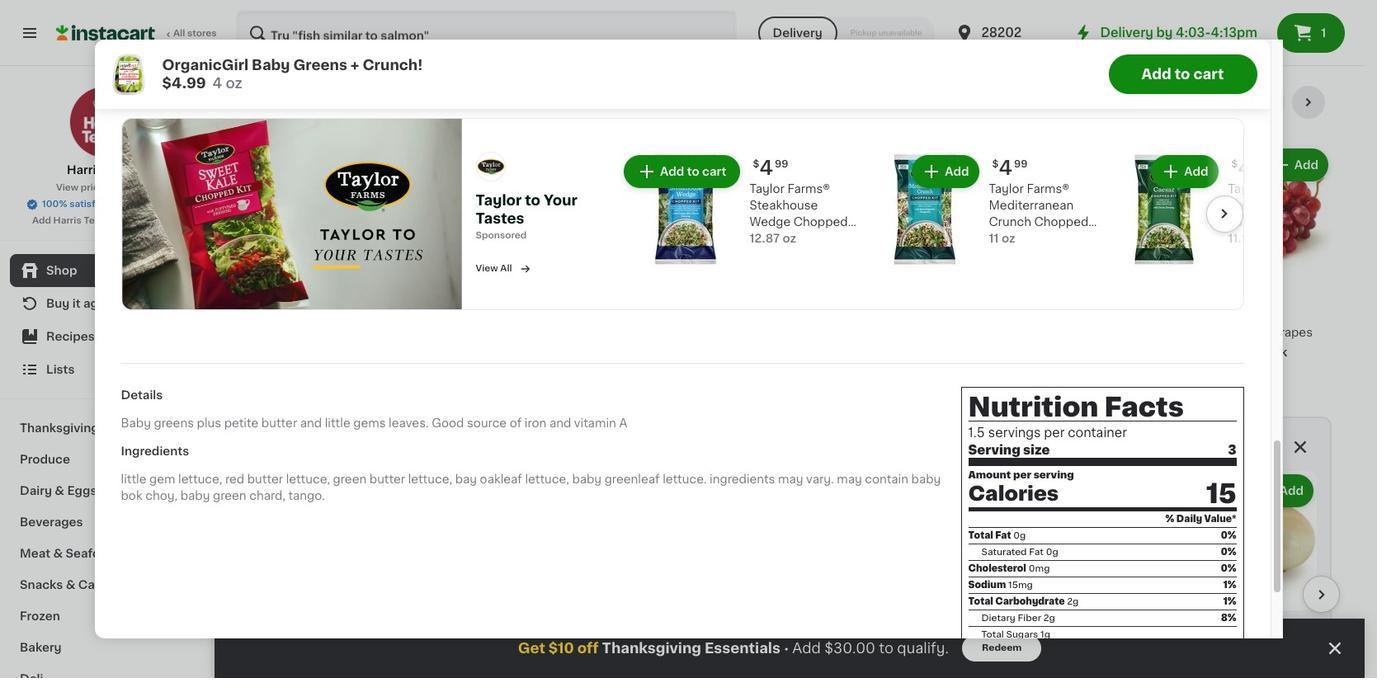 Task type: locate. For each thing, give the bounding box(es) containing it.
farms® for mediterranean
[[1027, 184, 1070, 195]]

fresh left express®
[[121, 34, 153, 46]]

teeter inside harris teeter link
[[105, 164, 144, 176]]

4 left •
[[730, 624, 744, 643]]

0 horizontal spatial cart
[[703, 166, 727, 178]]

in
[[1121, 87, 1131, 99], [1241, 347, 1252, 358], [457, 363, 468, 375]]

taylor inside taylor to your tastes spo nsored
[[476, 194, 522, 208]]

butter for red
[[247, 474, 283, 485]]

1 vertical spatial red
[[909, 649, 932, 660]]

kit inside taylor farms® steakhouse wedge chopped salad kit bag
[[785, 233, 801, 245]]

per up size
[[1044, 427, 1065, 439]]

+
[[351, 59, 359, 72], [765, 665, 772, 677]]

1 horizontal spatial per
[[1044, 427, 1065, 439]]

1 horizontal spatial $ 4 99
[[993, 159, 1028, 178]]

31
[[273, 303, 284, 313]]

4 inside 4 organicgirl baby greens + crunch!
[[730, 624, 744, 643]]

0g up saturated fat 0g
[[1014, 532, 1026, 541]]

each right 80
[[461, 624, 486, 634]]

salad down instacart logo
[[121, 51, 153, 62]]

1 horizontal spatial add to cart
[[1142, 68, 1224, 81]]

greens down get $10 off thanksgiving essentials • add $30.00 to qualify.
[[720, 665, 762, 677]]

1 horizontal spatial fat
[[1030, 548, 1044, 557]]

salad up 11.15
[[1229, 217, 1261, 228]]

greenleaf
[[605, 474, 660, 485]]

about down "31"
[[248, 360, 283, 371]]

(est.) inside the $0.80 each (estimated) element
[[489, 624, 516, 634]]

taylor up mediterranean
[[989, 184, 1024, 195]]

1 horizontal spatial may
[[837, 474, 862, 485]]

1
[[1322, 27, 1327, 39], [1035, 624, 1044, 643]]

0 horizontal spatial $ 4 99
[[753, 159, 789, 178]]

$ 4 99 /lb
[[1192, 302, 1248, 321]]

2 horizontal spatial farms®
[[1267, 184, 1309, 195]]

0 horizontal spatial view
[[56, 183, 78, 192]]

all
[[173, 29, 185, 38], [500, 265, 512, 274]]

add harris teeter vic to save
[[32, 216, 168, 225]]

0 vertical spatial 0%
[[1221, 532, 1237, 541]]

0 left 94
[[577, 624, 592, 643]]

baby right •
[[789, 649, 820, 660]]

farms® inside the taylor farms® mediterranean crunch chopped salad kit
[[1027, 184, 1070, 195]]

0 left 80
[[425, 624, 439, 643]]

1 horizontal spatial view
[[476, 265, 498, 274]]

0 horizontal spatial 0g
[[1014, 532, 1026, 541]]

0 vertical spatial organicgirl
[[162, 59, 249, 72]]

0 vertical spatial cart
[[1194, 68, 1224, 81]]

2g right carbohydrate
[[1067, 598, 1079, 607]]

0 vertical spatial stock
[[1134, 87, 1167, 99]]

2g
[[1067, 598, 1079, 607], [1044, 614, 1056, 623]]

$ inside $ 2 49
[[266, 625, 272, 635]]

view for view pricing policy
[[56, 183, 78, 192]]

1 may from the left
[[778, 474, 804, 485]]

2 each (est.) from the left
[[915, 624, 970, 634]]

4 spring from the left
[[959, 34, 997, 46]]

taylor inside the taylor farms® mediterranean crunch chopped salad kit
[[989, 184, 1024, 195]]

salad inside "fresh express spring mix salad 5 oz bag many in stock"
[[1068, 51, 1100, 62]]

crunch!
[[363, 59, 423, 72], [775, 665, 822, 677]]

farms® inside $ 4 taylor farms® caesar chopped salad kit bag 11.15 oz
[[1267, 184, 1309, 195]]

1 vertical spatial 1%
[[1224, 598, 1237, 607]]

to inside get $10 off thanksgiving essentials • add $30.00 to qualify.
[[879, 642, 894, 655]]

brightfarms® spring mix lettuce family pack button
[[879, 0, 1055, 81]]

2 horizontal spatial 5
[[1068, 67, 1076, 79]]

1 horizontal spatial about
[[1032, 376, 1067, 388]]

2 may from the left
[[837, 474, 862, 485]]

4 right $4.99
[[213, 77, 222, 90]]

greens
[[154, 418, 194, 429]]

about
[[248, 360, 283, 371], [1032, 376, 1067, 388]]

delivery for delivery by 4:03-4:13pm
[[1101, 26, 1154, 39]]

and down about 0.39 lb each
[[300, 418, 322, 429]]

0g up 0mg
[[1046, 548, 1059, 557]]

salad inside $ 4 taylor farms® caesar chopped salad kit bag 11.15 oz
[[1229, 217, 1261, 228]]

baby right girl
[[572, 34, 602, 46]]

stock
[[1134, 87, 1167, 99], [1255, 347, 1288, 358], [471, 363, 504, 375]]

product group containing 1
[[1025, 471, 1165, 679]]

1 horizontal spatial crunch!
[[775, 665, 822, 677]]

0g for total fat 0g
[[1014, 532, 1026, 541]]

& for dairy
[[55, 485, 64, 497]]

$0.99 / lb about 0.39 lb each
[[1032, 360, 1141, 388]]

2 horizontal spatial kit
[[1264, 217, 1279, 228]]

1 horizontal spatial 2g
[[1067, 598, 1079, 607]]

section inside main content
[[248, 417, 1341, 679]]

taylor farms. taylor to you tastes. image
[[122, 119, 462, 310]]

large red beefsteak tomatoes
[[873, 649, 994, 677]]

•
[[784, 642, 789, 655]]

1 0% from the top
[[1221, 532, 1237, 541]]

1 vertical spatial 0g
[[1046, 548, 1059, 557]]

choy,
[[145, 490, 178, 502]]

2 vertical spatial many
[[421, 363, 454, 375]]

baby right choy,
[[181, 490, 210, 502]]

salad down wedge
[[750, 233, 782, 245]]

red inside large red beefsteak tomatoes
[[909, 649, 932, 660]]

(est.) for "$2.10 each (estimated)" element
[[942, 624, 970, 634]]

snacks & candy
[[20, 579, 118, 591]]

add to cart right ct
[[660, 166, 727, 178]]

bakery link
[[10, 632, 201, 664]]

butter down baby greens plus petite butter and little gems leaves.  good source of iron and vitamin a
[[370, 474, 405, 485]]

$ inside $ 6 59
[[721, 303, 728, 313]]

brightfarms® up family
[[879, 34, 956, 46]]

1 horizontal spatial red
[[1189, 327, 1212, 338]]

facts
[[1105, 395, 1184, 421]]

kit inside the taylor farms® mediterranean crunch chopped salad kit
[[1024, 233, 1040, 245]]

chopped inside the taylor farms® mediterranean crunch chopped salad kit
[[1035, 217, 1089, 228]]

1 vertical spatial green
[[213, 490, 247, 502]]

$ 0 80
[[418, 624, 454, 643]]

2 farms® from the left
[[1027, 184, 1070, 195]]

oz down all stores link
[[131, 67, 145, 79]]

spring
[[251, 34, 288, 46], [391, 34, 428, 46], [605, 34, 643, 46], [959, 34, 997, 46], [1152, 34, 1190, 46]]

2 1% from the top
[[1224, 598, 1237, 607]]

89
[[1045, 625, 1059, 635]]

per for serving
[[1014, 470, 1032, 480]]

$0.73 each (estimated) element
[[1178, 617, 1317, 646]]

lists link
[[10, 353, 201, 386]]

meat & seafood link
[[10, 538, 201, 570]]

treatment tracker modal dialog
[[215, 619, 1365, 679]]

taylor up steakhouse
[[750, 184, 785, 195]]

teeter
[[105, 164, 144, 176], [84, 216, 114, 225]]

1 horizontal spatial farms®
[[1027, 184, 1070, 195]]

50/50
[[212, 34, 248, 46]]

by
[[1157, 26, 1173, 39]]

0.39 down $ 0 31 each (est.)
[[286, 360, 312, 371]]

4 inside $ 4 taylor farms® caesar chopped salad kit bag 11.15 oz
[[1238, 159, 1252, 178]]

1 vertical spatial &
[[53, 548, 63, 560]]

(est.) right 38
[[1105, 302, 1132, 312]]

kit down the caesar
[[1264, 217, 1279, 228]]

crunch! inside 4 organicgirl baby greens + crunch!
[[775, 665, 822, 677]]

increment quantity of small lemon image
[[675, 155, 695, 175]]

1 inside 'product' group
[[1035, 624, 1044, 643]]

chopped inside taylor farms® steakhouse wedge chopped salad kit bag
[[794, 217, 848, 228]]

lb up "nutrition facts" on the bottom right
[[1099, 376, 1110, 388]]

1 horizontal spatial 2
[[883, 624, 895, 643]]

sweet potato
[[568, 649, 645, 660]]

about 0.39 lb each
[[248, 360, 357, 371]]

1 vertical spatial add to cart
[[660, 166, 727, 178]]

0 vertical spatial view
[[1142, 97, 1170, 108]]

1% for sodium 15mg
[[1224, 581, 1237, 590]]

fat
[[996, 532, 1012, 541], [1030, 548, 1044, 557]]

100% satisfaction guarantee
[[42, 200, 175, 209]]

taylor inside taylor farms® steakhouse wedge chopped salad kit bag
[[750, 184, 785, 195]]

greens up fruit
[[293, 59, 347, 72]]

4 up the caesar
[[1238, 159, 1252, 178]]

fresh for fresh express® 50/50 spring salad mix 5 oz
[[121, 34, 153, 46]]

main content
[[215, 66, 1365, 679]]

0 horizontal spatial add to cart button
[[626, 157, 738, 187]]

each (est.) for 2
[[915, 624, 970, 634]]

thanksgiving
[[20, 423, 99, 434], [602, 642, 702, 655]]

chopped for taylor farms® mediterranean crunch chopped salad kit
[[1035, 217, 1089, 228]]

4:13pm
[[1211, 26, 1258, 39]]

0 horizontal spatial crunch!
[[363, 59, 423, 72]]

many down seedless
[[1205, 347, 1238, 358]]

$ inside $ 0 31 each (est.)
[[251, 303, 257, 313]]

1 horizontal spatial greens
[[720, 665, 762, 677]]

fresh down the organicgirl baby greens + crunch! $4.99 4 oz
[[248, 93, 299, 111]]

each (est.)
[[461, 624, 516, 634], [915, 624, 970, 634], [1222, 624, 1277, 634]]

1 $ 4 99 from the left
[[753, 159, 789, 178]]

1%
[[1224, 581, 1237, 590], [1224, 598, 1237, 607]]

essentials up ingredients
[[102, 423, 162, 434]]

1 vertical spatial stock
[[1255, 347, 1288, 358]]

each right 38
[[1077, 302, 1102, 312]]

serving
[[1034, 470, 1075, 480]]

mix inside "fresh express spring mix salad 5 oz bag many in stock"
[[1193, 34, 1213, 46]]

4:03-
[[1176, 26, 1211, 39]]

2
[[272, 624, 285, 643], [883, 624, 895, 643]]

little left gems
[[325, 418, 351, 429]]

5 up many in stock
[[414, 302, 427, 321]]

section containing 2
[[248, 417, 1341, 679]]

1 horizontal spatial all
[[500, 265, 512, 274]]

lettuce inside brightfarms® spring mix lettuce 4 oz container
[[310, 51, 355, 62]]

3 each (est.) from the left
[[1222, 624, 1277, 634]]

item carousel region
[[248, 86, 1332, 404], [262, 465, 1341, 679]]

per up calories
[[1014, 470, 1032, 480]]

$ 4 99 up steakhouse
[[753, 159, 789, 178]]

carbohydrate
[[996, 598, 1065, 607]]

stores
[[187, 29, 217, 38]]

2 up large
[[883, 624, 895, 643]]

thanksgiving inside get $10 off thanksgiving essentials • add $30.00 to qualify.
[[602, 642, 702, 655]]

kit down wedge
[[785, 233, 801, 245]]

container up fruit
[[338, 67, 395, 79]]

0 horizontal spatial delivery
[[773, 27, 823, 39]]

butter up chard,
[[247, 474, 283, 485]]

1 horizontal spatial chopped
[[1035, 217, 1089, 228]]

None search field
[[236, 10, 737, 56]]

1 horizontal spatial container
[[1068, 427, 1127, 439]]

beefsteak
[[935, 649, 994, 660]]

4
[[310, 67, 318, 79], [213, 77, 222, 90], [760, 159, 773, 178], [999, 159, 1013, 178], [1238, 159, 1252, 178], [627, 159, 635, 171], [1198, 302, 1212, 321], [730, 624, 744, 643]]

$ 5 99
[[408, 302, 443, 321]]

shop
[[46, 265, 77, 277]]

5 left bag
[[1068, 67, 1076, 79]]

0 vertical spatial all
[[173, 29, 185, 38]]

oz inside $ 4 taylor farms® caesar chopped salad kit bag 11.15 oz
[[1257, 233, 1270, 245]]

2g for total carbohydrate 2g
[[1067, 598, 1079, 607]]

$ inside $ 4 99 /lb
[[1192, 303, 1198, 313]]

$ inside $ 5 99
[[408, 303, 414, 313]]

0 horizontal spatial many
[[421, 363, 454, 375]]

0 horizontal spatial organicgirl
[[162, 59, 249, 72]]

$0.94 each (estimated) element
[[568, 617, 707, 646]]

container down "nutrition facts" on the bottom right
[[1068, 427, 1127, 439]]

delivery inside button
[[773, 27, 823, 39]]

to up tomatoes
[[879, 642, 894, 655]]

chopped down steakhouse
[[794, 217, 848, 228]]

may right vary. on the right bottom of page
[[837, 474, 862, 485]]

to inside taylor to your tastes spo nsored
[[525, 194, 541, 208]]

fresh inside the fresh express® 50/50 spring salad mix 5 oz
[[121, 34, 153, 46]]

2 horizontal spatial lb
[[1099, 376, 1110, 388]]

0 horizontal spatial fat
[[996, 532, 1012, 541]]

iceberg
[[1025, 649, 1070, 660]]

1 horizontal spatial cart
[[1194, 68, 1224, 81]]

1 horizontal spatial lb
[[1077, 360, 1088, 371]]

total down sodium
[[969, 598, 994, 607]]

it
[[72, 298, 81, 310]]

taylor for steakhouse
[[750, 184, 785, 195]]

0 horizontal spatial bag
[[804, 233, 826, 245]]

2 vertical spatial 0%
[[1221, 565, 1237, 574]]

oz up fruit
[[321, 67, 335, 79]]

5
[[121, 67, 129, 79], [1068, 67, 1076, 79], [414, 302, 427, 321]]

fat for saturated
[[1030, 548, 1044, 557]]

product group
[[248, 145, 391, 397], [404, 145, 548, 381], [561, 145, 705, 364], [718, 145, 862, 372], [875, 145, 1019, 364], [1032, 145, 1175, 390], [1189, 145, 1332, 364], [262, 471, 402, 679], [415, 471, 554, 679], [568, 471, 707, 679], [720, 471, 860, 679], [873, 471, 1012, 679], [1025, 471, 1165, 679], [1178, 471, 1317, 679]]

taylor up the caesar
[[1229, 184, 1264, 195]]

section
[[248, 417, 1341, 679]]

0 horizontal spatial farms®
[[788, 184, 830, 195]]

1 1% from the top
[[1224, 581, 1237, 590]]

calories
[[969, 485, 1059, 504]]

4 ct
[[627, 159, 650, 171]]

0 horizontal spatial 1
[[1035, 624, 1044, 643]]

baby inside the organicgirl baby greens + crunch! $4.99 4 oz
[[252, 59, 290, 72]]

0 vertical spatial harris
[[67, 164, 103, 176]]

1 horizontal spatial 5
[[414, 302, 427, 321]]

all stores link
[[56, 10, 218, 56]]

0 horizontal spatial about
[[248, 360, 283, 371]]

seedless
[[1215, 327, 1268, 338]]

brightfarms® inside brightfarms® spring mix lettuce family pack
[[879, 34, 956, 46]]

each (est.) inside the $0.80 each (estimated) element
[[461, 624, 516, 634]]

3 spring from the left
[[605, 34, 643, 46]]

add to cart button
[[1109, 54, 1258, 94], [626, 157, 738, 187]]

0 vertical spatial little
[[325, 418, 351, 429]]

each (est.) down 8%
[[1222, 624, 1277, 634]]

0 horizontal spatial green
[[213, 490, 247, 502]]

in up good
[[457, 363, 468, 375]]

1 vertical spatial greens
[[720, 665, 762, 677]]

oz right 12.87
[[783, 233, 797, 245]]

harris
[[67, 164, 103, 176], [53, 216, 81, 225]]

salad
[[121, 51, 153, 62], [1068, 51, 1100, 62], [1229, 217, 1261, 228], [750, 233, 782, 245], [989, 233, 1021, 245]]

0 horizontal spatial and
[[300, 418, 322, 429]]

0 vertical spatial 1
[[1322, 27, 1327, 39]]

2 horizontal spatial stock
[[1255, 347, 1288, 358]]

buy it again link
[[10, 287, 201, 320]]

teeter up policy on the top of the page
[[105, 164, 144, 176]]

about inside $0.99 / lb about 0.39 lb each
[[1032, 376, 1067, 388]]

1 horizontal spatial and
[[550, 418, 571, 429]]

1 brightfarms® from the left
[[310, 34, 388, 46]]

farms® up mediterranean
[[1027, 184, 1070, 195]]

spring inside the fresh express® 50/50 spring salad mix 5 oz
[[251, 34, 288, 46]]

thanksgiving up produce
[[20, 423, 99, 434]]

1 horizontal spatial kit
[[1024, 233, 1040, 245]]

and right 'iron'
[[550, 418, 571, 429]]

1 vertical spatial essentials
[[705, 642, 781, 655]]

1 vertical spatial crunch!
[[775, 665, 822, 677]]

0 vertical spatial in
[[1121, 87, 1131, 99]]

taylor for mediterranean
[[989, 184, 1024, 195]]

1 horizontal spatial thanksgiving
[[602, 642, 702, 655]]

1 horizontal spatial organicgirl
[[720, 649, 786, 660]]

organicgirl
[[689, 34, 751, 46]]

kit down 'crunch'
[[1024, 233, 1040, 245]]

teeter inside add harris teeter vic to save link
[[84, 216, 114, 225]]

1 vertical spatial 0%
[[1221, 548, 1237, 557]]

2 horizontal spatial each (est.)
[[1222, 624, 1277, 634]]

1 farms® from the left
[[788, 184, 830, 195]]

amount
[[969, 470, 1011, 480]]

(est.) right "31"
[[318, 302, 345, 312]]

99 inside the $ 3 99
[[899, 303, 913, 313]]

to up view all (40+)
[[1175, 68, 1191, 81]]

2 vertical spatial total
[[982, 631, 1004, 640]]

1 vertical spatial 1
[[1035, 624, 1044, 643]]

+ inside the organicgirl baby greens + crunch! $4.99 4 oz
[[351, 59, 359, 72]]

1 vertical spatial teeter
[[84, 216, 114, 225]]

fresh inside "fresh express spring mix salad 5 oz bag many in stock"
[[1068, 34, 1100, 46]]

0 left the 55
[[571, 302, 585, 321]]

organicgirl supergreens
[[689, 34, 828, 46]]

farms®
[[788, 184, 830, 195], [1027, 184, 1070, 195], [1267, 184, 1309, 195]]

of
[[510, 418, 522, 429]]

& right meat
[[53, 548, 63, 560]]

4 inside the organicgirl baby greens + crunch! $4.99 4 oz
[[213, 77, 222, 90]]

fat up saturated
[[996, 532, 1012, 541]]

in down seedless
[[1241, 347, 1252, 358]]

0 vertical spatial essentials
[[102, 423, 162, 434]]

0 horizontal spatial greens
[[293, 59, 347, 72]]

thanksgiving down 94
[[602, 642, 702, 655]]

0 horizontal spatial may
[[778, 474, 804, 485]]

0.39 down /
[[1070, 376, 1096, 388]]

0.39 inside $0.99 / lb about 0.39 lb each
[[1070, 376, 1096, 388]]

1 each (est.) from the left
[[461, 624, 516, 634]]

stock inside 'product' group
[[471, 363, 504, 375]]

bag inside $ 4 taylor farms® caesar chopped salad kit bag 11.15 oz
[[1282, 217, 1305, 228]]

1 vertical spatial about
[[1032, 376, 1067, 388]]

4 organicgirl baby greens + crunch!
[[720, 624, 822, 677]]

lb for /
[[1077, 360, 1088, 371]]

sodium 15mg
[[969, 581, 1033, 590]]

oz inside the fresh express® 50/50 spring salad mix 5 oz
[[131, 67, 145, 79]]

kit for taylor farms® mediterranean crunch chopped salad kit
[[1024, 233, 1040, 245]]

fresh for fresh express spring mix salad 5 oz bag many in stock
[[1068, 34, 1100, 46]]

1 vertical spatial total
[[969, 598, 994, 607]]

2 brightfarms® from the left
[[879, 34, 956, 46]]

each down 8%
[[1222, 624, 1247, 634]]

organicgirl inside 4 organicgirl baby greens + crunch!
[[720, 649, 786, 660]]

(est.) right 73
[[1250, 624, 1277, 634]]

2 horizontal spatial chopped
[[1273, 200, 1327, 212]]

3 farms® from the left
[[1267, 184, 1309, 195]]

all left stores
[[173, 29, 185, 38]]

salad inside the taylor farms® mediterranean crunch chopped salad kit
[[989, 233, 1021, 245]]

little inside little gem lettuce, red butter lettuce, green butter lettuce, bay oakleaf lettuce, baby greenleaf lettuce. ingredients may vary. may contain baby bok choy, baby green chard, tango.
[[121, 474, 147, 485]]

essentials
[[102, 423, 162, 434], [705, 642, 781, 655]]

spring inside organic girl baby spring lettuce mix
[[605, 34, 643, 46]]

farms® for steakhouse
[[788, 184, 830, 195]]

15
[[1207, 481, 1237, 508]]

2 $ 4 99 from the left
[[993, 159, 1028, 178]]

$4.99 per pound element
[[1189, 296, 1332, 324]]

1 horizontal spatial bag
[[1282, 217, 1305, 228]]

oz down the 50/50
[[226, 77, 243, 90]]

0 horizontal spatial kit
[[785, 233, 801, 245]]

nsored
[[494, 232, 527, 241]]

lettuce right iceberg
[[1073, 649, 1118, 660]]

butter for petite
[[262, 418, 297, 429]]

source
[[467, 418, 507, 429]]

lettuce, left red
[[178, 474, 222, 485]]

1 and from the left
[[300, 418, 322, 429]]

0 horizontal spatial lb
[[315, 360, 326, 371]]

red down $ 4 99 /lb
[[1189, 327, 1212, 338]]

each (est.) for $
[[461, 624, 516, 634]]

lettuce, up tango.
[[286, 474, 330, 485]]

0%
[[1221, 532, 1237, 541], [1221, 548, 1237, 557], [1221, 565, 1237, 574]]

1 vertical spatial many
[[1205, 347, 1238, 358]]

1 horizontal spatial stock
[[1134, 87, 1167, 99]]

greens inside the organicgirl baby greens + crunch! $4.99 4 oz
[[293, 59, 347, 72]]

0 vertical spatial +
[[351, 59, 359, 72]]

farms® inside taylor farms® steakhouse wedge chopped salad kit bag
[[788, 184, 830, 195]]

11 oz
[[989, 233, 1016, 245]]

0 vertical spatial teeter
[[105, 164, 144, 176]]

harris teeter
[[67, 164, 144, 176]]

service type group
[[758, 17, 936, 50]]

$30.00
[[825, 642, 876, 655]]

1% for total carbohydrate 2g
[[1224, 598, 1237, 607]]

cart up (40+)
[[1194, 68, 1224, 81]]

$ 4 99 up mediterranean
[[993, 159, 1028, 178]]

teeter down satisfaction
[[84, 216, 114, 225]]

(est.) inside $0.73 each (estimated) element
[[1250, 624, 1277, 634]]

oz inside "fresh express spring mix salad 5 oz bag many in stock"
[[1079, 67, 1092, 79]]

(est.) up beefsteak
[[942, 624, 970, 634]]

3 0% from the top
[[1221, 565, 1237, 574]]

oz left bag
[[1079, 67, 1092, 79]]

about down $0.99
[[1032, 376, 1067, 388]]

0 for $ 0 80
[[425, 624, 439, 643]]

lettuce down 'organic'
[[500, 51, 545, 62]]

0 vertical spatial many
[[1085, 87, 1118, 99]]

2 2 from the left
[[883, 624, 895, 643]]

salad down 'crunch'
[[989, 233, 1021, 245]]

0 horizontal spatial fresh
[[121, 34, 153, 46]]

1 lettuce, from the left
[[178, 474, 222, 485]]

1 vertical spatial +
[[765, 665, 772, 677]]

2g up 89 on the right of the page
[[1044, 614, 1056, 623]]

little up bok
[[121, 474, 147, 485]]

4 left /lb
[[1198, 302, 1212, 321]]

delivery button
[[758, 17, 838, 50]]

5 spring from the left
[[1152, 34, 1190, 46]]

bag inside taylor farms® steakhouse wedge chopped salad kit bag
[[804, 233, 826, 245]]

green down red
[[213, 490, 247, 502]]

0 vertical spatial 2g
[[1067, 598, 1079, 607]]

2 vertical spatial &
[[66, 579, 75, 591]]

stock inside "fresh express spring mix salad 5 oz bag many in stock"
[[1134, 87, 1167, 99]]

thanksgiving essentials
[[20, 423, 162, 434]]

view for view all
[[476, 265, 498, 274]]

0 for $ 0 55
[[571, 302, 585, 321]]

1 vertical spatial 0.39
[[1070, 376, 1096, 388]]

oz inside the organicgirl baby greens + crunch! $4.99 4 oz
[[226, 77, 243, 90]]

2 spring from the left
[[391, 34, 428, 46]]

2 horizontal spatial baby
[[912, 474, 941, 485]]

$ inside $ 0 94
[[571, 625, 577, 635]]

snacks & candy link
[[10, 570, 201, 601]]

taylor farms® mediterranean crunch chopped salad kit
[[989, 184, 1089, 245]]

many down bag
[[1085, 87, 1118, 99]]

harris teeter link
[[67, 86, 144, 178]]

5 down all stores link
[[121, 67, 129, 79]]

$ 1 89
[[1029, 624, 1059, 643]]

lettuce, left bay
[[408, 474, 452, 485]]

0 left 73
[[1188, 624, 1202, 643]]

1 vertical spatial add to cart button
[[626, 157, 738, 187]]

1 button
[[1278, 13, 1345, 53]]

$ inside the $ 3 99
[[878, 303, 885, 313]]

total up redeem
[[982, 631, 1004, 640]]

view inside view pricing policy link
[[56, 183, 78, 192]]

essentials left •
[[705, 642, 781, 655]]

meat
[[20, 548, 50, 560]]

each up facts
[[1113, 376, 1141, 388]]

5 inside the fresh express® 50/50 spring salad mix 5 oz
[[121, 67, 129, 79]]

1 horizontal spatial little
[[325, 418, 351, 429]]

delivery
[[1101, 26, 1154, 39], [773, 27, 823, 39]]

1 spring from the left
[[251, 34, 288, 46]]

girl
[[549, 34, 569, 46]]

delivery for delivery
[[773, 27, 823, 39]]



Task type: vqa. For each thing, say whether or not it's contained in the screenshot.
'Eggs'
yes



Task type: describe. For each thing, give the bounding box(es) containing it.
brightfarms® for 4
[[310, 34, 388, 46]]

organic
[[500, 34, 546, 46]]

2 lettuce, from the left
[[286, 474, 330, 485]]

saturated fat 0g
[[982, 548, 1059, 557]]

$ inside '$ 0 73'
[[1181, 625, 1188, 635]]

express®
[[156, 34, 209, 46]]

to right vic
[[135, 216, 145, 225]]

nutrition
[[969, 395, 1099, 421]]

1 vertical spatial all
[[500, 265, 512, 274]]

spring inside "fresh express spring mix salad 5 oz bag many in stock"
[[1152, 34, 1190, 46]]

55
[[587, 303, 600, 313]]

greens inside 4 organicgirl baby greens + crunch!
[[720, 665, 762, 677]]

product group containing 3
[[875, 145, 1019, 364]]

/
[[1069, 360, 1074, 371]]

oz right 11
[[1002, 233, 1016, 245]]

container inside brightfarms® spring mix lettuce 4 oz container
[[338, 67, 395, 79]]

mix inside brightfarms® spring mix lettuce family pack
[[1000, 34, 1020, 46]]

$10
[[549, 642, 574, 655]]

lb for 0.39
[[315, 360, 326, 371]]

recipes
[[46, 331, 95, 343]]

delivery by 4:03-4:13pm
[[1101, 26, 1258, 39]]

product group containing 6
[[718, 145, 862, 372]]

each up qualify.
[[915, 624, 940, 634]]

2g for dietary fiber 2g
[[1044, 614, 1056, 623]]

each (est.) inside $0.73 each (estimated) element
[[1222, 624, 1277, 634]]

size
[[1024, 444, 1050, 456]]

caesar
[[1229, 200, 1270, 212]]

contain
[[865, 474, 909, 485]]

(40+)
[[1190, 97, 1222, 108]]

each inside $ 0 38 each (est.)
[[1077, 302, 1102, 312]]

taylor for your
[[476, 194, 522, 208]]

in inside red seedless grapes many in stock
[[1241, 347, 1252, 358]]

99 inside $ 4 99 /lb
[[1214, 303, 1227, 313]]

$0.80 each (estimated) element
[[415, 617, 554, 646]]

0 for $ 0 31 each (est.)
[[257, 302, 272, 321]]

organic girl baby spring lettuce mix button
[[500, 0, 676, 81]]

1 2 from the left
[[272, 624, 285, 643]]

kit for taylor farms® steakhouse wedge chopped salad kit bag
[[785, 233, 801, 245]]

spo
[[476, 232, 494, 241]]

mix inside organic girl baby spring lettuce mix
[[548, 51, 568, 62]]

0 vertical spatial add to cart button
[[1109, 54, 1258, 94]]

oakleaf
[[480, 474, 522, 485]]

& for meat
[[53, 548, 63, 560]]

each inside $0.99 / lb about 0.39 lb each
[[1113, 376, 1141, 388]]

lettuce inside 'product' group
[[1073, 649, 1118, 660]]

0 horizontal spatial thanksgiving
[[20, 423, 99, 434]]

100% satisfaction guarantee button
[[26, 195, 185, 211]]

0% for cholesterol
[[1221, 565, 1237, 574]]

each inside $ 0 31 each (est.)
[[291, 302, 316, 312]]

beverages link
[[10, 507, 201, 538]]

dietary
[[982, 614, 1016, 623]]

$ inside $ 4 taylor farms® caesar chopped salad kit bag 11.15 oz
[[1232, 160, 1238, 170]]

lettuce inside brightfarms® spring mix lettuce family pack
[[879, 51, 924, 62]]

$ inside $ 0 55
[[565, 303, 571, 313]]

taylor inside $ 4 taylor farms® caesar chopped salad kit bag 11.15 oz
[[1229, 184, 1264, 195]]

38
[[1057, 303, 1071, 313]]

/lb
[[1234, 302, 1248, 312]]

$ inside $ 0 80
[[418, 625, 425, 635]]

kit inside $ 4 taylor farms® caesar chopped salad kit bag 11.15 oz
[[1264, 217, 1279, 228]]

$ 6 59
[[721, 302, 756, 321]]

get
[[518, 642, 546, 655]]

2 and from the left
[[550, 418, 571, 429]]

0 for $ 0 94
[[577, 624, 592, 643]]

add inside get $10 off thanksgiving essentials • add $30.00 to qualify.
[[793, 642, 821, 655]]

$4.99
[[162, 77, 206, 90]]

essentials inside get $10 off thanksgiving essentials • add $30.00 to qualify.
[[705, 642, 781, 655]]

59
[[743, 303, 756, 313]]

0 horizontal spatial baby
[[181, 490, 210, 502]]

$2.10 each (estimated) element
[[873, 617, 1012, 646]]

mediterranean
[[989, 200, 1074, 212]]

qualify.
[[898, 642, 949, 655]]

crunch! inside the organicgirl baby greens + crunch! $4.99 4 oz
[[363, 59, 423, 72]]

0 vertical spatial add to cart
[[1142, 68, 1224, 81]]

fresh express® 50/50 spring salad mix 5 oz
[[121, 34, 288, 79]]

dairy
[[20, 485, 52, 497]]

view pricing policy link
[[56, 182, 154, 195]]

per for container
[[1044, 427, 1065, 439]]

4 up mediterranean
[[999, 159, 1013, 178]]

organic girl baby spring lettuce mix
[[500, 34, 643, 62]]

+ inside 4 organicgirl baby greens + crunch!
[[765, 665, 772, 677]]

$ 2 49
[[266, 624, 300, 643]]

to right ct
[[687, 166, 700, 178]]

view all
[[476, 265, 512, 274]]

lists
[[46, 364, 75, 376]]

(est.) inside $ 0 31 each (est.)
[[318, 302, 345, 312]]

$ 0 38 each (est.)
[[1035, 302, 1132, 321]]

amount per serving
[[969, 470, 1075, 480]]

100%
[[42, 200, 67, 209]]

oz inside brightfarms® spring mix lettuce 4 oz container
[[321, 67, 335, 79]]

1 inside button
[[1322, 27, 1327, 39]]

salad inside the fresh express® 50/50 spring salad mix 5 oz
[[121, 51, 153, 62]]

red seedless grapes many in stock
[[1189, 327, 1313, 358]]

sponsored badge image
[[718, 359, 768, 368]]

0 for $ 0 73
[[1188, 624, 1202, 643]]

crunch
[[989, 217, 1032, 228]]

policy
[[116, 183, 145, 192]]

organicgirl inside the organicgirl baby greens + crunch! $4.99 4 oz
[[162, 59, 249, 72]]

chopped for taylor farms® steakhouse wedge chopped salad kit bag
[[794, 217, 848, 228]]

many inside 'product' group
[[421, 363, 454, 375]]

4 inside brightfarms® spring mix lettuce 4 oz container
[[310, 67, 318, 79]]

red inside red seedless grapes many in stock
[[1189, 327, 1212, 338]]

many inside "fresh express spring mix salad 5 oz bag many in stock"
[[1085, 87, 1118, 99]]

tomatoes
[[873, 665, 930, 677]]

iron
[[525, 418, 547, 429]]

vic
[[116, 216, 133, 225]]

frozen link
[[10, 601, 201, 632]]

item carousel region containing 0
[[248, 86, 1332, 404]]

servings per container
[[989, 427, 1127, 439]]

0 horizontal spatial in
[[457, 363, 468, 375]]

5 inside "fresh express spring mix salad 5 oz bag many in stock"
[[1068, 67, 1076, 79]]

save
[[147, 216, 168, 225]]

many in stock
[[421, 363, 504, 375]]

1 horizontal spatial baby
[[572, 474, 602, 485]]

49
[[286, 625, 300, 635]]

%
[[1166, 515, 1175, 524]]

brightfarms® for family
[[879, 34, 956, 46]]

(est.) for the $0.80 each (estimated) element
[[489, 624, 516, 634]]

total sugars 1g
[[982, 631, 1051, 640]]

(est.) inside $ 0 38 each (est.)
[[1105, 302, 1132, 312]]

total for dietary fiber 2g
[[969, 598, 994, 607]]

fat for total
[[996, 532, 1012, 541]]

fresh express spring mix salad 5 oz bag many in stock
[[1068, 34, 1213, 99]]

$ 0 73
[[1181, 624, 1216, 643]]

snacks
[[20, 579, 63, 591]]

baby down details
[[121, 418, 151, 429]]

(est.) for $0.73 each (estimated) element
[[1250, 624, 1277, 634]]

lettuce inside organic girl baby spring lettuce mix
[[500, 51, 545, 62]]

guarantee
[[127, 200, 175, 209]]

off
[[578, 642, 599, 655]]

5 inside 'product' group
[[414, 302, 427, 321]]

ingredients
[[121, 446, 189, 457]]

eggs
[[67, 485, 97, 497]]

tastes
[[476, 213, 525, 226]]

view pricing policy
[[56, 183, 145, 192]]

$ 4 99 for taylor farms® steakhouse wedge chopped salad kit bag
[[753, 159, 789, 178]]

4 inside 'element'
[[1198, 302, 1212, 321]]

0% for total fat
[[1221, 532, 1237, 541]]

& for snacks
[[66, 579, 75, 591]]

4 left ct
[[627, 159, 635, 171]]

harris teeter logo image
[[69, 86, 142, 158]]

vitamin
[[574, 418, 617, 429]]

dairy & eggs
[[20, 485, 97, 497]]

tango.
[[289, 490, 325, 502]]

produce link
[[10, 444, 201, 475]]

$ 4 99 for taylor farms® mediterranean crunch chopped salad kit
[[993, 159, 1028, 178]]

0 horizontal spatial all
[[173, 29, 185, 38]]

baby greens plus petite butter and little gems leaves.  good source of iron and vitamin a
[[121, 418, 628, 429]]

0 for $ 0 38 each (est.)
[[1042, 302, 1056, 321]]

4 up steakhouse
[[760, 159, 773, 178]]

baby inside organic girl baby spring lettuce mix
[[572, 34, 602, 46]]

steakhouse
[[750, 200, 818, 212]]

in inside "fresh express spring mix salad 5 oz bag many in stock"
[[1121, 87, 1131, 99]]

instacart logo image
[[56, 23, 155, 43]]

item carousel region containing 2
[[262, 465, 1341, 679]]

thanksgiving essentials link
[[10, 413, 201, 444]]

$ inside $ 0 38 each (est.)
[[1035, 303, 1042, 313]]

spring inside brightfarms® spring mix lettuce 4 oz container
[[391, 34, 428, 46]]

each down $0.31 each (estimated) element
[[329, 360, 357, 371]]

many inside red seedless grapes many in stock
[[1205, 347, 1238, 358]]

fruit
[[303, 93, 346, 111]]

1 vertical spatial 3
[[1229, 444, 1237, 456]]

pricing
[[81, 183, 113, 192]]

$0.31 each (estimated) element
[[248, 296, 391, 324]]

0 vertical spatial green
[[333, 474, 367, 485]]

3 lettuce, from the left
[[408, 474, 452, 485]]

chopped inside $ 4 taylor farms® caesar chopped salad kit bag 11.15 oz
[[1273, 200, 1327, 212]]

delivery by 4:03-4:13pm link
[[1074, 23, 1258, 43]]

94
[[593, 625, 607, 635]]

lettuce.
[[663, 474, 707, 485]]

4 lettuce, from the left
[[525, 474, 569, 485]]

2 0% from the top
[[1221, 548, 1237, 557]]

0 vertical spatial about
[[248, 360, 283, 371]]

taylor farms image
[[476, 152, 506, 182]]

$ inside $ 1 89
[[1029, 625, 1035, 635]]

main content containing 0
[[215, 66, 1365, 679]]

total for saturated fat 0g
[[969, 532, 994, 541]]

stock inside red seedless grapes many in stock
[[1255, 347, 1288, 358]]

0 vertical spatial 3
[[885, 302, 898, 321]]

salad inside taylor farms® steakhouse wedge chopped salad kit bag
[[750, 233, 782, 245]]

your
[[544, 194, 578, 208]]

0g for saturated fat 0g
[[1046, 548, 1059, 557]]

gem
[[149, 474, 175, 485]]

view for view all (40+)
[[1142, 97, 1170, 108]]

% daily value*
[[1166, 515, 1237, 524]]

1 vertical spatial harris
[[53, 216, 81, 225]]

sugars
[[1007, 631, 1039, 640]]

wedge
[[750, 217, 791, 228]]

$0.38 each (estimated) element
[[1032, 296, 1175, 324]]

fresh for fresh fruit
[[248, 93, 299, 111]]

gems
[[354, 418, 386, 429]]

mix inside brightfarms® spring mix lettuce 4 oz container
[[431, 34, 452, 46]]

99 inside $ 5 99
[[429, 303, 443, 313]]

mix inside the fresh express® 50/50 spring salad mix 5 oz
[[156, 51, 177, 62]]

0 horizontal spatial add to cart
[[660, 166, 727, 178]]

add harris teeter vic to save link
[[32, 215, 178, 228]]

large
[[873, 649, 906, 660]]

1 vertical spatial container
[[1068, 427, 1127, 439]]

spring inside brightfarms® spring mix lettuce family pack
[[959, 34, 997, 46]]

good
[[432, 418, 464, 429]]

0 horizontal spatial essentials
[[102, 423, 162, 434]]

product group containing 5
[[404, 145, 548, 381]]

0 horizontal spatial 0.39
[[286, 360, 312, 371]]

baby inside 4 organicgirl baby greens + crunch!
[[789, 649, 820, 660]]

red
[[225, 474, 244, 485]]

total carbohydrate 2g
[[969, 598, 1079, 607]]

fiber
[[1018, 614, 1042, 623]]



